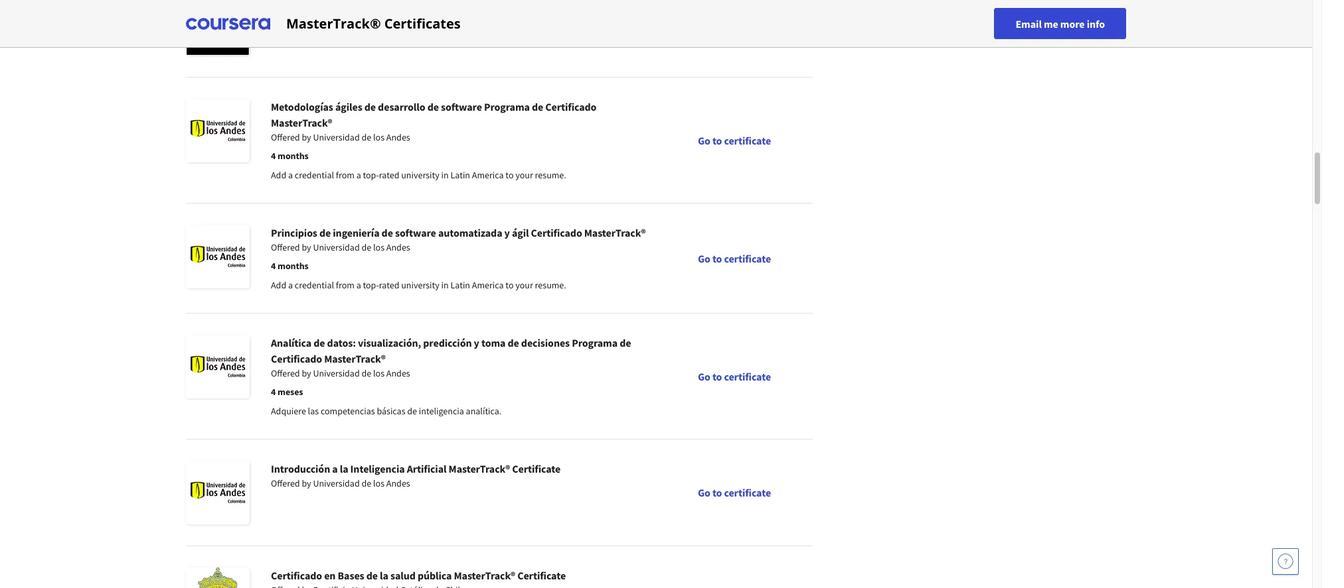 Task type: vqa. For each thing, say whether or not it's contained in the screenshot.
Add
yes



Task type: locate. For each thing, give the bounding box(es) containing it.
4 4 from the top
[[271, 386, 276, 398]]

from down ingeniería
[[336, 280, 354, 291]]

2 go to certificate from the top
[[698, 252, 771, 265]]

certificate for introducción a la inteligencia artificial mastertrack® certificate
[[724, 487, 771, 500]]

3 universidad from the top
[[313, 242, 360, 254]]

pública
[[418, 570, 452, 583]]

1 your from the top
[[515, 169, 533, 181]]

2 universidad from the top
[[313, 131, 360, 143]]

1 horizontal spatial software
[[441, 100, 482, 114]]

mastertrack® inside principios de ingeniería de software automatizada y ágil certificado mastertrack® offered by universidad de los andes 4 months
[[584, 226, 646, 240]]

4 go to certificate from the top
[[698, 487, 771, 500]]

universidad down datos:
[[313, 368, 360, 380]]

2 offered from the top
[[271, 131, 300, 143]]

andes inside metodologías ágiles de desarrollo de software programa de  certificado mastertrack® offered by universidad de los andes 4 months
[[386, 131, 410, 143]]

universidad
[[313, 9, 360, 21], [313, 131, 360, 143], [313, 242, 360, 254], [313, 368, 360, 380], [313, 478, 360, 490]]

1 vertical spatial in
[[441, 280, 449, 291]]

inteligencia
[[350, 463, 405, 476]]

go for principios de ingeniería de software automatizada y ágil certificado mastertrack®
[[698, 252, 710, 265]]

universidad de palermo image
[[186, 0, 250, 56]]

mastertrack® certificates
[[286, 14, 461, 32]]

months right the coursera "image"
[[278, 27, 309, 39]]

los down visualización,
[[373, 368, 384, 380]]

0 horizontal spatial programa
[[484, 100, 530, 114]]

2 andes from the top
[[386, 242, 410, 254]]

0 vertical spatial resume.
[[535, 169, 566, 181]]

add down principios
[[271, 280, 286, 291]]

4 andes from the top
[[386, 478, 410, 490]]

1 by from the top
[[302, 9, 311, 21]]

5 by from the top
[[302, 478, 311, 490]]

bases
[[338, 570, 364, 583]]

offered up meses
[[271, 368, 300, 380]]

1 4 from the top
[[271, 27, 276, 39]]

programa
[[484, 100, 530, 114], [572, 337, 618, 350]]

0 vertical spatial add a credential from a top-rated university in latin america to your resume.
[[271, 169, 566, 181]]

months
[[278, 27, 309, 39], [278, 150, 309, 162], [278, 260, 309, 272]]

go to certificate for metodologías ágiles de desarrollo de software programa de  certificado mastertrack®
[[698, 134, 771, 147]]

your
[[515, 169, 533, 181], [515, 280, 533, 291]]

1 horizontal spatial la
[[380, 570, 388, 583]]

latin
[[451, 169, 470, 181], [451, 280, 470, 291]]

2 add a credential from a top-rated university in latin america to your resume. from the top
[[271, 280, 566, 291]]

go for analítica de datos: visualización, predicción y toma de decisiones programa de certificado mastertrack®
[[698, 370, 710, 383]]

offered right the coursera "image"
[[271, 9, 300, 21]]

a right introducción
[[332, 463, 338, 476]]

info
[[1087, 17, 1105, 30]]

email me more info button
[[994, 8, 1126, 39]]

add
[[271, 169, 286, 181], [271, 280, 286, 291]]

2 4 from the top
[[271, 150, 276, 162]]

go to certificate for analítica de datos: visualización, predicción y toma de decisiones programa de certificado mastertrack®
[[698, 370, 771, 383]]

1 latin from the top
[[451, 169, 470, 181]]

mastertrack® inside analítica de datos: visualización, predicción y toma de decisiones programa de certificado mastertrack® offered by universidad de los andes 4 meses
[[324, 353, 386, 366]]

universidad inside analítica de datos: visualización, predicción y toma de decisiones programa de certificado mastertrack® offered by universidad de los andes 4 meses
[[313, 368, 360, 380]]

offered
[[271, 9, 300, 21], [271, 131, 300, 143], [271, 242, 300, 254], [271, 368, 300, 380], [271, 478, 300, 490]]

credential down principios
[[295, 280, 334, 291]]

latin down principios de ingeniería de software automatizada y ágil certificado mastertrack® offered by universidad de los andes 4 months
[[451, 280, 470, 291]]

la left inteligencia
[[340, 463, 348, 476]]

1 vertical spatial resume.
[[535, 280, 566, 291]]

0 vertical spatial programa
[[484, 100, 530, 114]]

andes
[[386, 131, 410, 143], [386, 242, 410, 254], [386, 368, 410, 380], [386, 478, 410, 490]]

0 vertical spatial your
[[515, 169, 533, 181]]

1 resume. from the top
[[535, 169, 566, 181]]

latin for automatizada
[[451, 280, 470, 291]]

1 credential from the top
[[295, 169, 334, 181]]

1 vertical spatial top-
[[363, 280, 379, 291]]

months inside principios de ingeniería de software automatizada y ágil certificado mastertrack® offered by universidad de los andes 4 months
[[278, 260, 309, 272]]

2 months from the top
[[278, 150, 309, 162]]

0 vertical spatial software
[[441, 100, 482, 114]]

add a credential from a top-rated university in latin america to your resume. down metodologías ágiles de desarrollo de software programa de  certificado mastertrack® offered by universidad de los andes 4 months
[[271, 169, 566, 181]]

0 horizontal spatial la
[[340, 463, 348, 476]]

los down ingeniería
[[373, 242, 384, 254]]

go to certificate for introducción a la inteligencia artificial mastertrack® certificate
[[698, 487, 771, 500]]

latin for software
[[451, 169, 470, 181]]

certificate
[[724, 134, 771, 147], [724, 252, 771, 265], [724, 370, 771, 383], [724, 487, 771, 500]]

offered inside metodologías ágiles de desarrollo de software programa de  certificado mastertrack® offered by universidad de los andes 4 months
[[271, 131, 300, 143]]

1 vertical spatial university
[[401, 280, 439, 291]]

1 vertical spatial y
[[474, 337, 479, 350]]

universidad down ágiles
[[313, 131, 360, 143]]

certificado inside principios de ingeniería de software automatizada y ágil certificado mastertrack® offered by universidad de los andes 4 months
[[531, 226, 582, 240]]

3 certificate from the top
[[724, 370, 771, 383]]

1 vertical spatial programa
[[572, 337, 618, 350]]

analítica
[[271, 337, 312, 350]]

1 vertical spatial your
[[515, 280, 533, 291]]

0 vertical spatial y
[[504, 226, 510, 240]]

2 resume. from the top
[[535, 280, 566, 291]]

principios
[[271, 226, 317, 240]]

1 from from the top
[[336, 169, 354, 181]]

3 4 from the top
[[271, 260, 276, 272]]

2 latin from the top
[[451, 280, 470, 291]]

certificate
[[512, 463, 561, 476], [517, 570, 566, 583]]

offered down introducción
[[271, 478, 300, 490]]

1 months from the top
[[278, 27, 309, 39]]

programa inside analítica de datos: visualización, predicción y toma de decisiones programa de certificado mastertrack® offered by universidad de los andes 4 meses
[[572, 337, 618, 350]]

rated down metodologías ágiles de desarrollo de software programa de  certificado mastertrack® offered by universidad de los andes 4 months
[[379, 169, 399, 181]]

1 go from the top
[[698, 134, 710, 147]]

universidad down introducción
[[313, 478, 360, 490]]

los inside analítica de datos: visualización, predicción y toma de decisiones programa de certificado mastertrack® offered by universidad de los andes 4 meses
[[373, 368, 384, 380]]

months down metodologías
[[278, 150, 309, 162]]

1 go to certificate from the top
[[698, 134, 771, 147]]

2 go from the top
[[698, 252, 710, 265]]

2 rated from the top
[[379, 280, 399, 291]]

3 los from the top
[[373, 368, 384, 380]]

3 go to certificate from the top
[[698, 370, 771, 383]]

1 los from the top
[[373, 131, 384, 143]]

los
[[373, 131, 384, 143], [373, 242, 384, 254], [373, 368, 384, 380], [373, 478, 384, 490]]

0 vertical spatial la
[[340, 463, 348, 476]]

2 america from the top
[[472, 280, 504, 291]]

add a credential from a top-rated university in latin america to your resume. down principios de ingeniería de software automatizada y ágil certificado mastertrack® offered by universidad de los andes 4 months
[[271, 280, 566, 291]]

top-
[[363, 169, 379, 181], [363, 280, 379, 291]]

0 vertical spatial credential
[[295, 169, 334, 181]]

universidad de los andes image
[[186, 99, 250, 163], [186, 225, 250, 289], [186, 335, 250, 399], [186, 461, 250, 525]]

offered down principios
[[271, 242, 300, 254]]

universidad down ingeniería
[[313, 242, 360, 254]]

1 vertical spatial add
[[271, 280, 286, 291]]

1 universidad from the top
[[313, 9, 360, 21]]

add up principios
[[271, 169, 286, 181]]

to for analítica de datos: visualización, predicción y toma de decisiones programa de certificado mastertrack®
[[712, 370, 722, 383]]

introducción
[[271, 463, 330, 476]]

andes inside principios de ingeniería de software automatizada y ágil certificado mastertrack® offered by universidad de los andes 4 months
[[386, 242, 410, 254]]

0 vertical spatial add
[[271, 169, 286, 181]]

resume. for ágil
[[535, 280, 566, 291]]

credential for metodologías
[[295, 169, 334, 181]]

4 certificate from the top
[[724, 487, 771, 500]]

metodologías ágiles de desarrollo de software programa de  certificado mastertrack® offered by universidad de los andes 4 months
[[271, 100, 597, 162]]

offered inside principios de ingeniería de software automatizada y ágil certificado mastertrack® offered by universidad de los andes 4 months
[[271, 242, 300, 254]]

1 rated from the top
[[379, 169, 399, 181]]

2 in from the top
[[441, 280, 449, 291]]

la
[[340, 463, 348, 476], [380, 570, 388, 583]]

4 go from the top
[[698, 487, 710, 500]]

rated
[[379, 169, 399, 181], [379, 280, 399, 291]]

2 vertical spatial months
[[278, 260, 309, 272]]

0 vertical spatial latin
[[451, 169, 470, 181]]

1 horizontal spatial programa
[[572, 337, 618, 350]]

2 add from the top
[[271, 280, 286, 291]]

add a credential from a top-rated university in latin america to your resume.
[[271, 169, 566, 181], [271, 280, 566, 291]]

a
[[288, 169, 293, 181], [356, 169, 361, 181], [288, 280, 293, 291], [356, 280, 361, 291], [332, 463, 338, 476]]

university for de
[[401, 169, 439, 181]]

2 certificate from the top
[[724, 252, 771, 265]]

0 vertical spatial university
[[401, 169, 439, 181]]

3 andes from the top
[[386, 368, 410, 380]]

4 down metodologías
[[271, 150, 276, 162]]

5 offered from the top
[[271, 478, 300, 490]]

your for de
[[515, 169, 533, 181]]

by inside introducción a la inteligencia artificial mastertrack® certificate offered by universidad de los andes
[[302, 478, 311, 490]]

add for metodologías ágiles de desarrollo de software programa de  certificado mastertrack®
[[271, 169, 286, 181]]

automatizada
[[438, 226, 502, 240]]

2 universidad de los andes image from the top
[[186, 225, 250, 289]]

2 from from the top
[[336, 280, 354, 291]]

3 universidad de los andes image from the top
[[186, 335, 250, 399]]

america for automatizada
[[472, 280, 504, 291]]

credential
[[295, 169, 334, 181], [295, 280, 334, 291]]

america
[[472, 169, 504, 181], [472, 280, 504, 291]]

los down desarrollo
[[373, 131, 384, 143]]

from
[[336, 169, 354, 181], [336, 280, 354, 291]]

a inside introducción a la inteligencia artificial mastertrack® certificate offered by universidad de los andes
[[332, 463, 338, 476]]

los down inteligencia
[[373, 478, 384, 490]]

datos:
[[327, 337, 356, 350]]

de
[[362, 9, 371, 21], [364, 100, 376, 114], [427, 100, 439, 114], [532, 100, 543, 114], [362, 131, 371, 143], [319, 226, 331, 240], [382, 226, 393, 240], [362, 242, 371, 254], [314, 337, 325, 350], [508, 337, 519, 350], [620, 337, 631, 350], [362, 368, 371, 380], [407, 406, 417, 418], [362, 478, 371, 490], [366, 570, 378, 583]]

0 vertical spatial in
[[441, 169, 449, 181]]

in down metodologías ágiles de desarrollo de software programa de  certificado mastertrack® offered by universidad de los andes 4 months
[[441, 169, 449, 181]]

0 horizontal spatial software
[[395, 226, 436, 240]]

rated for de
[[379, 280, 399, 291]]

y
[[504, 226, 510, 240], [474, 337, 479, 350]]

4
[[271, 27, 276, 39], [271, 150, 276, 162], [271, 260, 276, 272], [271, 386, 276, 398]]

your down ágil
[[515, 280, 533, 291]]

add a credential from a top-rated university in latin america to your resume. for de
[[271, 169, 566, 181]]

by
[[302, 9, 311, 21], [302, 131, 311, 143], [302, 242, 311, 254], [302, 368, 311, 380], [302, 478, 311, 490]]

america up automatizada
[[472, 169, 504, 181]]

coursera image
[[186, 13, 270, 34]]

in down principios de ingeniería de software automatizada y ágil certificado mastertrack® offered by universidad de los andes 4 months
[[441, 280, 449, 291]]

universidad inside offered by universidad de palermo 4 months
[[313, 9, 360, 21]]

1 vertical spatial credential
[[295, 280, 334, 291]]

1 universidad de los andes image from the top
[[186, 99, 250, 163]]

in
[[441, 169, 449, 181], [441, 280, 449, 291]]

months inside metodologías ágiles de desarrollo de software programa de  certificado mastertrack® offered by universidad de los andes 4 months
[[278, 150, 309, 162]]

de inside offered by universidad de palermo 4 months
[[362, 9, 371, 21]]

1 top- from the top
[[363, 169, 379, 181]]

3 by from the top
[[302, 242, 311, 254]]

3 go from the top
[[698, 370, 710, 383]]

top- down ingeniería
[[363, 280, 379, 291]]

america for software
[[472, 169, 504, 181]]

0 vertical spatial rated
[[379, 169, 399, 181]]

4 universidad from the top
[[313, 368, 360, 380]]

your for ágil
[[515, 280, 533, 291]]

1 add a credential from a top-rated university in latin america to your resume. from the top
[[271, 169, 566, 181]]

1 vertical spatial software
[[395, 226, 436, 240]]

ágil
[[512, 226, 529, 240]]

0 vertical spatial months
[[278, 27, 309, 39]]

1 add from the top
[[271, 169, 286, 181]]

competencias
[[321, 406, 375, 418]]

4 by from the top
[[302, 368, 311, 380]]

me
[[1044, 17, 1058, 30]]

5 universidad from the top
[[313, 478, 360, 490]]

months down principios
[[278, 260, 309, 272]]

2 by from the top
[[302, 131, 311, 143]]

software inside metodologías ágiles de desarrollo de software programa de  certificado mastertrack® offered by universidad de los andes 4 months
[[441, 100, 482, 114]]

1 america from the top
[[472, 169, 504, 181]]

0 horizontal spatial y
[[474, 337, 479, 350]]

top- for ingeniería
[[363, 280, 379, 291]]

top- up ingeniería
[[363, 169, 379, 181]]

1 offered from the top
[[271, 9, 300, 21]]

2 your from the top
[[515, 280, 533, 291]]

0 vertical spatial america
[[472, 169, 504, 181]]

software right desarrollo
[[441, 100, 482, 114]]

1 vertical spatial rated
[[379, 280, 399, 291]]

4 down principios
[[271, 260, 276, 272]]

2 los from the top
[[373, 242, 384, 254]]

university
[[401, 169, 439, 181], [401, 280, 439, 291]]

4 right the coursera "image"
[[271, 27, 276, 39]]

add for principios de ingeniería de software automatizada y ágil certificado mastertrack®
[[271, 280, 286, 291]]

universidad left palermo on the left top
[[313, 9, 360, 21]]

1 vertical spatial america
[[472, 280, 504, 291]]

in for software
[[441, 169, 449, 181]]

from up ingeniería
[[336, 169, 354, 181]]

go to certificate
[[698, 134, 771, 147], [698, 252, 771, 265], [698, 370, 771, 383], [698, 487, 771, 500]]

universidad de los andes image for analítica
[[186, 335, 250, 399]]

software
[[441, 100, 482, 114], [395, 226, 436, 240]]

adquiere las competencias básicas de inteligencia analítica.
[[271, 406, 502, 418]]

certificado inside metodologías ágiles de desarrollo de software programa de  certificado mastertrack® offered by universidad de los andes 4 months
[[545, 100, 597, 114]]

1 vertical spatial certificate
[[517, 570, 566, 583]]

offered by universidad de palermo 4 months
[[271, 9, 406, 39]]

1 horizontal spatial y
[[504, 226, 510, 240]]

offered down metodologías
[[271, 131, 300, 143]]

university down metodologías ágiles de desarrollo de software programa de  certificado mastertrack® offered by universidad de los andes 4 months
[[401, 169, 439, 181]]

1 vertical spatial from
[[336, 280, 354, 291]]

la inside introducción a la inteligencia artificial mastertrack® certificate offered by universidad de los andes
[[340, 463, 348, 476]]

email
[[1016, 17, 1042, 30]]

to
[[712, 134, 722, 147], [506, 169, 514, 181], [712, 252, 722, 265], [506, 280, 514, 291], [712, 370, 722, 383], [712, 487, 722, 500]]

0 vertical spatial from
[[336, 169, 354, 181]]

1 vertical spatial months
[[278, 150, 309, 162]]

y inside principios de ingeniería de software automatizada y ágil certificado mastertrack® offered by universidad de los andes 4 months
[[504, 226, 510, 240]]

2 university from the top
[[401, 280, 439, 291]]

en
[[324, 570, 336, 583]]

3 offered from the top
[[271, 242, 300, 254]]

4 left meses
[[271, 386, 276, 398]]

certificado
[[545, 100, 597, 114], [531, 226, 582, 240], [271, 353, 322, 366], [271, 570, 322, 583]]

2 credential from the top
[[295, 280, 334, 291]]

1 university from the top
[[401, 169, 439, 181]]

la left salud
[[380, 570, 388, 583]]

de inside introducción a la inteligencia artificial mastertrack® certificate offered by universidad de los andes
[[362, 478, 371, 490]]

decisiones
[[521, 337, 570, 350]]

certificate inside introducción a la inteligencia artificial mastertrack® certificate offered by universidad de los andes
[[512, 463, 561, 476]]

certificate for analítica de datos: visualización, predicción y toma de decisiones programa de certificado mastertrack®
[[724, 370, 771, 383]]

america down principios de ingeniería de software automatizada y ágil certificado mastertrack® offered by universidad de los andes 4 months
[[472, 280, 504, 291]]

1 vertical spatial add a credential from a top-rated university in latin america to your resume.
[[271, 280, 566, 291]]

analítica de datos: visualización, predicción y toma de decisiones programa de certificado mastertrack® offered by universidad de los andes 4 meses
[[271, 337, 631, 398]]

your up ágil
[[515, 169, 533, 181]]

y left ágil
[[504, 226, 510, 240]]

certificado inside analítica de datos: visualización, predicción y toma de decisiones programa de certificado mastertrack® offered by universidad de los andes 4 meses
[[271, 353, 322, 366]]

1 in from the top
[[441, 169, 449, 181]]

a up principios
[[288, 169, 293, 181]]

2 top- from the top
[[363, 280, 379, 291]]

resume. for de
[[535, 169, 566, 181]]

4 offered from the top
[[271, 368, 300, 380]]

4 los from the top
[[373, 478, 384, 490]]

universidad de los andes image for principios
[[186, 225, 250, 289]]

predicción
[[423, 337, 472, 350]]

rated up visualización,
[[379, 280, 399, 291]]

3 months from the top
[[278, 260, 309, 272]]

by inside analítica de datos: visualización, predicción y toma de decisiones programa de certificado mastertrack® offered by universidad de los andes 4 meses
[[302, 368, 311, 380]]

latin down metodologías ágiles de desarrollo de software programa de  certificado mastertrack® offered by universidad de los andes 4 months
[[451, 169, 470, 181]]

artificial
[[407, 463, 447, 476]]

software left automatizada
[[395, 226, 436, 240]]

1 certificate from the top
[[724, 134, 771, 147]]

visualización,
[[358, 337, 421, 350]]

university down principios de ingeniería de software automatizada y ágil certificado mastertrack® offered by universidad de los andes 4 months
[[401, 280, 439, 291]]

resume.
[[535, 169, 566, 181], [535, 280, 566, 291]]

go
[[698, 134, 710, 147], [698, 252, 710, 265], [698, 370, 710, 383], [698, 487, 710, 500]]

certificate for principios de ingeniería de software automatizada y ágil certificado mastertrack®
[[724, 252, 771, 265]]

y left 'toma'
[[474, 337, 479, 350]]

0 vertical spatial certificate
[[512, 463, 561, 476]]

1 vertical spatial latin
[[451, 280, 470, 291]]

0 vertical spatial top-
[[363, 169, 379, 181]]

credential up principios
[[295, 169, 334, 181]]

mastertrack®
[[286, 14, 381, 32], [271, 116, 332, 129], [584, 226, 646, 240], [324, 353, 386, 366], [449, 463, 510, 476], [454, 570, 515, 583]]

1 andes from the top
[[386, 131, 410, 143]]



Task type: describe. For each thing, give the bounding box(es) containing it.
months inside offered by universidad de palermo 4 months
[[278, 27, 309, 39]]

mastertrack® inside introducción a la inteligencia artificial mastertrack® certificate offered by universidad de los andes
[[449, 463, 510, 476]]

months for principios de ingeniería de software automatizada y ágil certificado mastertrack®
[[278, 260, 309, 272]]

adquiere
[[271, 406, 306, 418]]

university for software
[[401, 280, 439, 291]]

andes inside analítica de datos: visualización, predicción y toma de decisiones programa de certificado mastertrack® offered by universidad de los andes 4 meses
[[386, 368, 410, 380]]

email me more info
[[1016, 17, 1105, 30]]

4 inside analítica de datos: visualización, predicción y toma de decisiones programa de certificado mastertrack® offered by universidad de los andes 4 meses
[[271, 386, 276, 398]]

introducción a la inteligencia artificial mastertrack® certificate offered by universidad de los andes
[[271, 463, 561, 490]]

more
[[1060, 17, 1085, 30]]

universidad inside introducción a la inteligencia artificial mastertrack® certificate offered by universidad de los andes
[[313, 478, 360, 490]]

universidad de los andes image for metodologías
[[186, 99, 250, 163]]

a down ingeniería
[[356, 280, 361, 291]]

4 inside principios de ingeniería de software automatizada y ágil certificado mastertrack® offered by universidad de los andes 4 months
[[271, 260, 276, 272]]

in for automatizada
[[441, 280, 449, 291]]

credential for principios
[[295, 280, 334, 291]]

andes inside introducción a la inteligencia artificial mastertrack® certificate offered by universidad de los andes
[[386, 478, 410, 490]]

offered inside introducción a la inteligencia artificial mastertrack® certificate offered by universidad de los andes
[[271, 478, 300, 490]]

top- for de
[[363, 169, 379, 181]]

months for metodologías ágiles de desarrollo de software programa de  certificado mastertrack®
[[278, 150, 309, 162]]

básicas
[[377, 406, 405, 418]]

los inside introducción a la inteligencia artificial mastertrack® certificate offered by universidad de los andes
[[373, 478, 384, 490]]

analítica.
[[466, 406, 502, 418]]

universidad inside principios de ingeniería de software automatizada y ágil certificado mastertrack® offered by universidad de los andes 4 months
[[313, 242, 360, 254]]

certificates
[[384, 14, 461, 32]]

las
[[308, 406, 319, 418]]

los inside metodologías ágiles de desarrollo de software programa de  certificado mastertrack® offered by universidad de los andes 4 months
[[373, 131, 384, 143]]

ágiles
[[335, 100, 362, 114]]

from for de
[[336, 280, 354, 291]]

go for metodologías ágiles de desarrollo de software programa de  certificado mastertrack®
[[698, 134, 710, 147]]

offered inside offered by universidad de palermo 4 months
[[271, 9, 300, 21]]

y inside analítica de datos: visualización, predicción y toma de decisiones programa de certificado mastertrack® offered by universidad de los andes 4 meses
[[474, 337, 479, 350]]

programa inside metodologías ágiles de desarrollo de software programa de  certificado mastertrack® offered by universidad de los andes 4 months
[[484, 100, 530, 114]]

go for introducción a la inteligencia artificial mastertrack® certificate
[[698, 487, 710, 500]]

desarrollo
[[378, 100, 425, 114]]

a up ingeniería
[[356, 169, 361, 181]]

add a credential from a top-rated university in latin america to your resume. for software
[[271, 280, 566, 291]]

salud
[[390, 570, 416, 583]]

to for metodologías ágiles de desarrollo de software programa de  certificado mastertrack®
[[712, 134, 722, 147]]

mastertrack® inside metodologías ágiles de desarrollo de software programa de  certificado mastertrack® offered by universidad de los andes 4 months
[[271, 116, 332, 129]]

a down principios
[[288, 280, 293, 291]]

principios de ingeniería de software automatizada y ágil certificado mastertrack® offered by universidad de los andes 4 months
[[271, 226, 646, 272]]

help center image
[[1278, 554, 1293, 570]]

to for principios de ingeniería de software automatizada y ágil certificado mastertrack®
[[712, 252, 722, 265]]

metodologías
[[271, 100, 333, 114]]

software inside principios de ingeniería de software automatizada y ágil certificado mastertrack® offered by universidad de los andes 4 months
[[395, 226, 436, 240]]

4 universidad de los andes image from the top
[[186, 461, 250, 525]]

toma
[[481, 337, 506, 350]]

rated for desarrollo
[[379, 169, 399, 181]]

by inside offered by universidad de palermo 4 months
[[302, 9, 311, 21]]

by inside principios de ingeniería de software automatizada y ágil certificado mastertrack® offered by universidad de los andes 4 months
[[302, 242, 311, 254]]

inteligencia
[[419, 406, 464, 418]]

from for ágiles
[[336, 169, 354, 181]]

offered inside analítica de datos: visualización, predicción y toma de decisiones programa de certificado mastertrack® offered by universidad de los andes 4 meses
[[271, 368, 300, 380]]

to for introducción a la inteligencia artificial mastertrack® certificate
[[712, 487, 722, 500]]

certificate for metodologías ágiles de desarrollo de software programa de  certificado mastertrack®
[[724, 134, 771, 147]]

ingeniería
[[333, 226, 379, 240]]

4 inside offered by universidad de palermo 4 months
[[271, 27, 276, 39]]

certificado en bases de la salud pública mastertrack® certificate link
[[186, 547, 813, 589]]

meses
[[278, 386, 303, 398]]

palermo
[[373, 9, 406, 21]]

los inside principios de ingeniería de software automatizada y ágil certificado mastertrack® offered by universidad de los andes 4 months
[[373, 242, 384, 254]]

go to certificate for principios de ingeniería de software automatizada y ágil certificado mastertrack®
[[698, 252, 771, 265]]

4 inside metodologías ágiles de desarrollo de software programa de  certificado mastertrack® offered by universidad de los andes 4 months
[[271, 150, 276, 162]]

by inside metodologías ágiles de desarrollo de software programa de  certificado mastertrack® offered by universidad de los andes 4 months
[[302, 131, 311, 143]]

universidad inside metodologías ágiles de desarrollo de software programa de  certificado mastertrack® offered by universidad de los andes 4 months
[[313, 131, 360, 143]]

certificado en bases de la salud pública mastertrack® certificate
[[271, 570, 566, 583]]

1 vertical spatial la
[[380, 570, 388, 583]]



